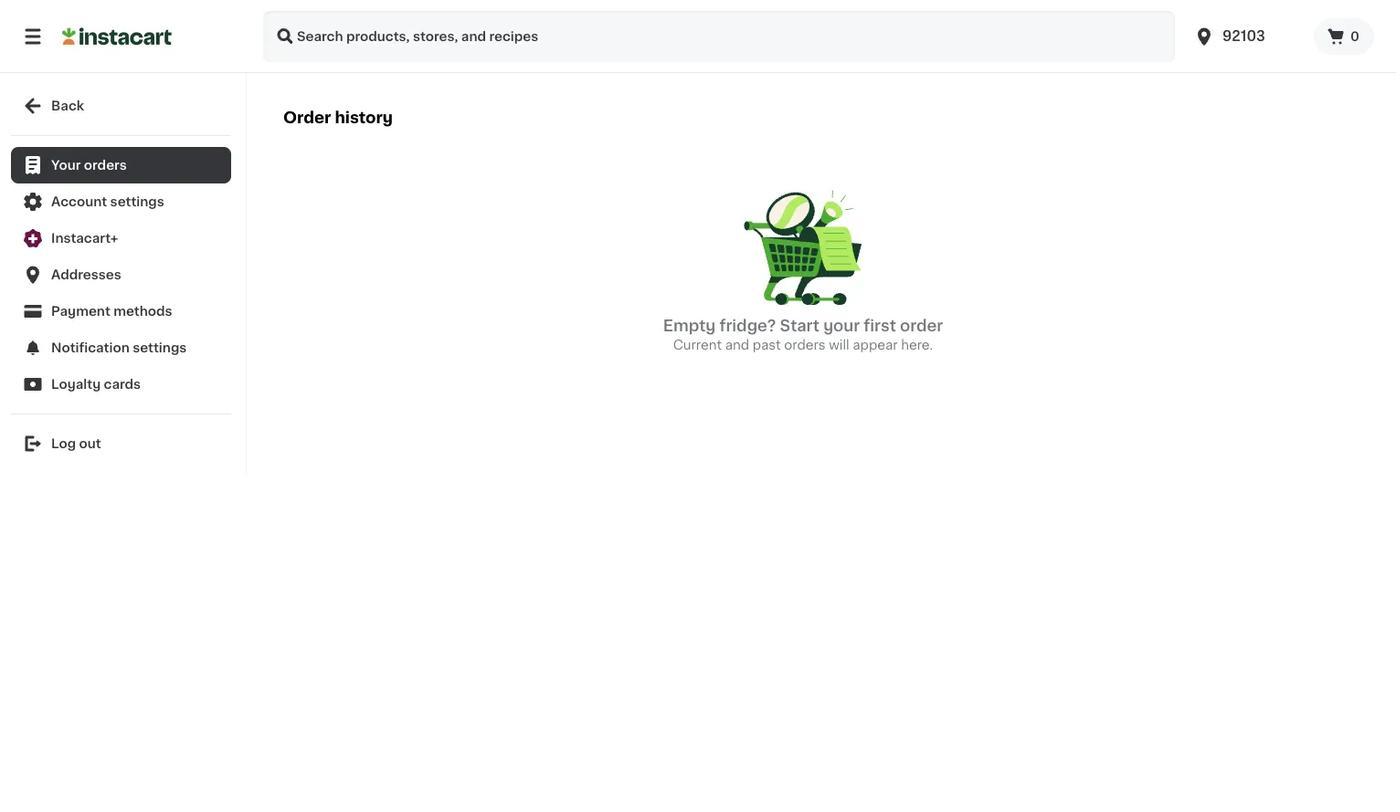 Task type: describe. For each thing, give the bounding box(es) containing it.
order
[[900, 319, 943, 334]]

here.
[[901, 339, 933, 352]]

your orders link
[[11, 147, 231, 184]]

addresses
[[51, 269, 121, 281]]

log out link
[[11, 426, 231, 462]]

order
[[283, 110, 331, 126]]

account settings link
[[11, 184, 231, 220]]

settings for notification settings
[[133, 342, 187, 354]]

instacart+ link
[[11, 220, 231, 257]]

your
[[823, 319, 860, 334]]

and
[[725, 339, 749, 352]]

order history
[[283, 110, 393, 126]]

your orders
[[51, 159, 127, 172]]

0
[[1350, 30, 1360, 43]]

first
[[864, 319, 896, 334]]

back
[[51, 100, 84, 112]]

account settings
[[51, 196, 164, 208]]

appear
[[853, 339, 898, 352]]

instacart logo image
[[62, 26, 172, 48]]

back link
[[11, 88, 231, 124]]

cards
[[104, 378, 141, 391]]

notification settings
[[51, 342, 187, 354]]

92103
[[1223, 30, 1265, 43]]

loyalty cards link
[[11, 366, 231, 403]]

instacart+
[[51, 232, 118, 245]]

start
[[780, 319, 820, 334]]

orders inside empty fridge? start your first order current and past orders will appear here.
[[784, 339, 826, 352]]

payment
[[51, 305, 110, 318]]

92103 button
[[1182, 11, 1314, 62]]

loyalty
[[51, 378, 101, 391]]

current
[[673, 339, 722, 352]]



Task type: vqa. For each thing, say whether or not it's contained in the screenshot.
SNAP
no



Task type: locate. For each thing, give the bounding box(es) containing it.
settings
[[110, 196, 164, 208], [133, 342, 187, 354]]

addresses link
[[11, 257, 231, 293]]

None search field
[[263, 11, 1175, 62]]

settings for account settings
[[110, 196, 164, 208]]

Search field
[[263, 11, 1175, 62]]

payment methods
[[51, 305, 172, 318]]

notification
[[51, 342, 130, 354]]

92103 button
[[1193, 11, 1303, 62]]

settings down methods
[[133, 342, 187, 354]]

settings up instacart+ link
[[110, 196, 164, 208]]

1 horizontal spatial orders
[[784, 339, 826, 352]]

0 horizontal spatial orders
[[84, 159, 127, 172]]

1 vertical spatial settings
[[133, 342, 187, 354]]

empty
[[663, 319, 716, 334]]

account
[[51, 196, 107, 208]]

orders
[[84, 159, 127, 172], [784, 339, 826, 352]]

1 vertical spatial orders
[[784, 339, 826, 352]]

0 vertical spatial settings
[[110, 196, 164, 208]]

history
[[335, 110, 393, 126]]

payment methods link
[[11, 293, 231, 330]]

fridge?
[[719, 319, 776, 334]]

out
[[79, 438, 101, 450]]

orders up account settings at the left of page
[[84, 159, 127, 172]]

orders down start
[[784, 339, 826, 352]]

past
[[753, 339, 781, 352]]

notification settings link
[[11, 330, 231, 366]]

methods
[[113, 305, 172, 318]]

empty fridge? start your first order current and past orders will appear here.
[[663, 319, 943, 352]]

your
[[51, 159, 81, 172]]

log
[[51, 438, 76, 450]]

loyalty cards
[[51, 378, 141, 391]]

0 button
[[1314, 18, 1374, 55]]

0 vertical spatial orders
[[84, 159, 127, 172]]

log out
[[51, 438, 101, 450]]

will
[[829, 339, 849, 352]]



